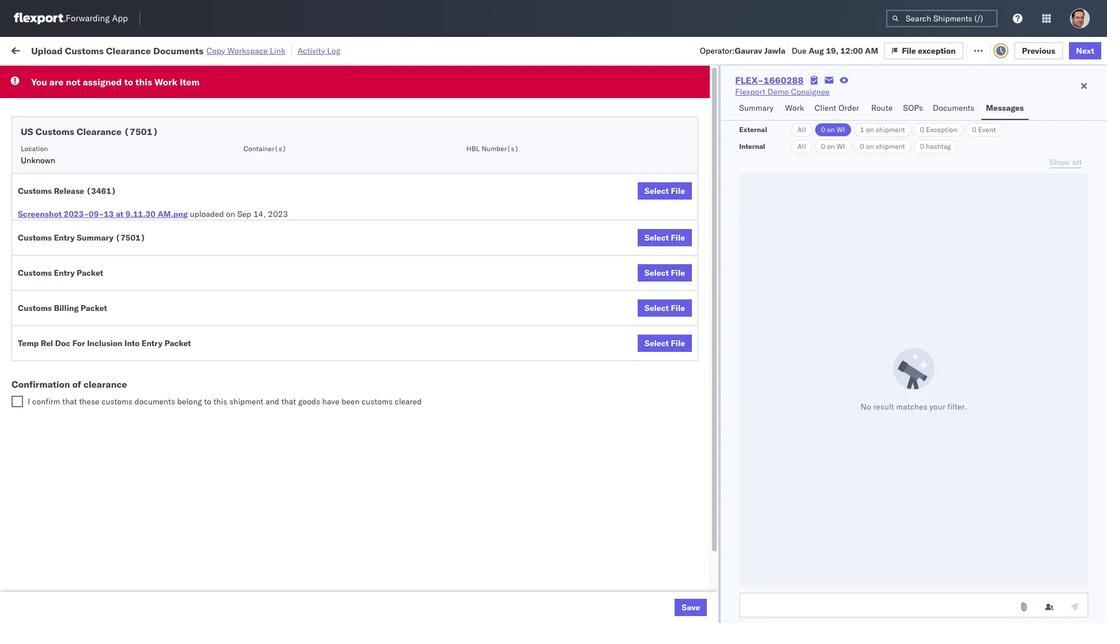 Task type: locate. For each thing, give the bounding box(es) containing it.
upload for upload customs clearance documents copy workspace link
[[31, 45, 63, 56]]

0 horizontal spatial this
[[135, 76, 152, 88]]

hlxu6269489, for gaurav jawla
[[812, 115, 871, 126]]

confirm delivery
[[27, 344, 88, 354]]

flexport demo consignee
[[736, 87, 830, 97]]

all for external
[[798, 125, 806, 134]]

5 select file button from the top
[[638, 335, 692, 352]]

8 schedule from the top
[[27, 369, 61, 379]]

flex-1893174
[[671, 370, 731, 380]]

clearance inside button
[[89, 242, 126, 252]]

1 vertical spatial confirm
[[27, 344, 56, 354]]

2 11:59 pm pdt, nov 4, 2022 from the top
[[196, 141, 302, 151]]

packet up confirm pickup from los angeles, ca link
[[81, 303, 107, 313]]

0 vertical spatial -
[[1037, 395, 1042, 405]]

3 schedule delivery appointment from the top
[[27, 293, 142, 303]]

from for third schedule pickup from los angeles, ca button from the top
[[90, 217, 107, 227]]

4 11:59 pm pdt, nov 4, 2022 from the top
[[196, 217, 302, 228]]

customs inside button
[[55, 242, 87, 252]]

schedule for 1st schedule delivery appointment button from the bottom of the page
[[27, 394, 61, 405]]

schedule pickup from los angeles, ca button down 'us customs clearance (7501)'
[[27, 140, 169, 153]]

los up (3461)
[[109, 166, 122, 176]]

at
[[230, 45, 237, 55], [116, 209, 124, 219]]

schedule pickup from los angeles, ca link for fourth schedule pickup from los angeles, ca button from the bottom
[[27, 165, 169, 177]]

1 vertical spatial hlxu6269489,
[[812, 141, 871, 151]]

1 horizontal spatial consignee
[[791, 87, 830, 97]]

1 select from the top
[[645, 186, 669, 196]]

documents for upload customs clearance documents copy workspace link
[[153, 45, 204, 56]]

upload customs clearance documents button
[[27, 241, 170, 254]]

2 resize handle column header from the left
[[310, 89, 324, 623]]

pst, left dec
[[230, 319, 247, 329]]

0 horizontal spatial gaurav
[[735, 45, 763, 56]]

0 horizontal spatial :
[[83, 71, 86, 80]]

lagerfeld
[[647, 598, 681, 608]]

been
[[342, 396, 360, 407]]

customs right been
[[362, 396, 393, 407]]

no
[[273, 71, 282, 80], [861, 401, 872, 412]]

12:00
[[841, 45, 863, 56]]

2 all from the top
[[798, 142, 806, 151]]

2 schedule pickup from los angeles, ca from the top
[[27, 166, 169, 176]]

1 vertical spatial all button
[[792, 140, 813, 153]]

2 vertical spatial ceau7522281, hlxu6269489, hlxu8034992
[[750, 166, 929, 177]]

resize handle column header
[[175, 89, 189, 623], [310, 89, 324, 623], [353, 89, 367, 623], [432, 89, 446, 623], [511, 89, 525, 623], [633, 89, 647, 623], [731, 89, 745, 623], [810, 89, 824, 623], [962, 89, 976, 623], [1042, 89, 1055, 623], [1078, 89, 1092, 623]]

5 schedule from the top
[[27, 217, 61, 227]]

1 vertical spatial -
[[623, 598, 628, 608]]

delivery
[[63, 115, 92, 125], [63, 191, 92, 202], [63, 293, 92, 303], [58, 344, 88, 354], [63, 394, 92, 405]]

1 horizontal spatial numbers
[[872, 94, 900, 103]]

1 horizontal spatial at
[[230, 45, 237, 55]]

schedule pickup from rotterdam, netherlands
[[27, 414, 150, 436]]

appointment down 'clearance'
[[94, 394, 142, 405]]

2 horizontal spatial work
[[786, 103, 805, 113]]

confirm
[[27, 318, 56, 329], [27, 344, 56, 354]]

resize handle column header for consignee
[[633, 89, 647, 623]]

this right for
[[135, 76, 152, 88]]

schedule left "2023-"
[[27, 217, 61, 227]]

i
[[28, 396, 30, 407]]

flex-2130387 up save
[[671, 573, 731, 583]]

ocean fcl for first schedule delivery appointment link from the bottom
[[372, 395, 413, 405]]

4 1889466 from the top
[[696, 344, 731, 355]]

1 all from the top
[[798, 125, 806, 134]]

schedule delivery appointment link down workitem button
[[27, 115, 142, 126]]

clearance for us customs clearance (7501)
[[77, 126, 122, 137]]

11:59 pm pdt, nov 4, 2022 for third schedule pickup from los angeles, ca button from the top
[[196, 217, 302, 228]]

1
[[860, 125, 865, 134]]

test123456 down 0 on shipment
[[830, 166, 878, 177]]

los down 'us customs clearance (7501)'
[[109, 140, 122, 151]]

2 flex-1846748 from the top
[[671, 141, 731, 151]]

work left item
[[155, 76, 178, 88]]

resize handle column header for workitem
[[175, 89, 189, 623]]

your
[[930, 401, 946, 412]]

from inside schedule pickup from rotterdam, netherlands
[[90, 414, 107, 424]]

from for 4th schedule pickup from los angeles, ca button
[[90, 267, 107, 278]]

shipment for 0 on shipment
[[876, 142, 905, 151]]

gaurav up flex-1660288 "link"
[[735, 45, 763, 56]]

file for customs entry packet
[[671, 268, 685, 278]]

2 schedule pickup from los angeles, ca link from the top
[[27, 165, 169, 177]]

1 vertical spatial upload
[[27, 242, 53, 252]]

4 schedule pickup from los angeles, ca link from the top
[[27, 267, 169, 278]]

2 vertical spatial clearance
[[89, 242, 126, 252]]

file for customs release (3461)
[[671, 186, 685, 196]]

23,
[[266, 319, 279, 329], [264, 395, 277, 405]]

4 select file from the top
[[645, 303, 685, 313]]

angeles, for fifth schedule pickup from los angeles, ca button from the bottom
[[124, 140, 156, 151]]

0 vertical spatial gaurav
[[735, 45, 763, 56]]

0 vertical spatial all
[[798, 125, 806, 134]]

0 horizontal spatial customs
[[101, 396, 133, 407]]

account
[[590, 598, 621, 608]]

1 vertical spatial test123456
[[830, 141, 878, 151]]

pst, left jan
[[230, 395, 247, 405]]

file exception
[[910, 45, 964, 55], [902, 45, 956, 56]]

documents up exception
[[933, 103, 975, 113]]

1 vertical spatial (7501)
[[115, 232, 146, 243]]

0 vertical spatial wi
[[837, 125, 845, 134]]

hlxu8034992 down 1 on shipment
[[873, 141, 929, 151]]

schedule pickup from los angeles, ca button up customs entry summary (7501)
[[27, 216, 169, 229]]

1660288
[[764, 74, 804, 86]]

4 select from the top
[[645, 303, 669, 313]]

flex-1846748
[[671, 116, 731, 126], [671, 141, 731, 151], [671, 166, 731, 177], [671, 192, 731, 202], [671, 217, 731, 228], [671, 243, 731, 253]]

4 select file button from the top
[[638, 299, 692, 317]]

0 vertical spatial shipment
[[876, 125, 905, 134]]

2 vertical spatial pst,
[[230, 395, 247, 405]]

client inside button
[[452, 94, 470, 103]]

schedule pickup from los angeles, ca link up these
[[27, 368, 169, 380]]

omkar
[[982, 166, 1006, 177]]

0 vertical spatial 0 on wi
[[821, 125, 845, 134]]

are
[[49, 76, 64, 88]]

1846748 for first schedule delivery appointment button from the top of the page
[[696, 116, 731, 126]]

that right "and"
[[281, 396, 296, 407]]

container
[[750, 89, 781, 98]]

pst, left 8,
[[235, 243, 252, 253]]

confirmation
[[12, 378, 70, 390]]

schedule for 2nd schedule delivery appointment button from the top
[[27, 191, 61, 202]]

abcdefg78456546
[[830, 344, 907, 355]]

fcl for confirm pickup from los angeles, ca link
[[398, 319, 413, 329]]

5 resize handle column header from the left
[[511, 89, 525, 623]]

4 fcl from the top
[[398, 243, 413, 253]]

appointment up 13
[[94, 191, 142, 202]]

3 fcl from the top
[[398, 217, 413, 228]]

exception
[[926, 45, 964, 55], [918, 45, 956, 56]]

schedule pickup from los angeles, ca up customs entry summary (7501)
[[27, 217, 169, 227]]

client inside "button"
[[815, 103, 837, 113]]

1846748 for upload customs clearance documents button
[[696, 243, 731, 253]]

no right snoozed
[[273, 71, 282, 80]]

pm down deadline
[[220, 116, 233, 126]]

work right the import
[[126, 45, 146, 55]]

schedule up unknown
[[27, 140, 61, 151]]

save
[[682, 602, 700, 613]]

schedule for schedule pickup from rotterdam, netherlands button
[[27, 414, 61, 424]]

9 resize handle column header from the left
[[962, 89, 976, 623]]

1 vertical spatial pst,
[[230, 319, 247, 329]]

2 vertical spatial documents
[[128, 242, 170, 252]]

to right belong
[[204, 396, 211, 407]]

23, for 2022
[[266, 319, 279, 329]]

shipment left "and"
[[229, 396, 264, 407]]

due
[[792, 45, 807, 56]]

sops button
[[899, 97, 929, 120]]

5 2130387 from the top
[[696, 573, 731, 583]]

2 hlxu6269489, from the top
[[812, 141, 871, 151]]

mbl/mawb numbers
[[830, 94, 900, 103]]

schedule down unknown
[[27, 166, 61, 176]]

2022 for confirm pickup from los angeles, ca button
[[281, 319, 301, 329]]

1 appointment from the top
[[94, 115, 142, 125]]

0 horizontal spatial that
[[62, 396, 77, 407]]

0 down client order
[[821, 125, 826, 134]]

schedule pickup from los angeles, ca link for fifth schedule pickup from los angeles, ca button from the bottom
[[27, 140, 169, 151]]

1 vertical spatial 23,
[[264, 395, 277, 405]]

0 vertical spatial clearance
[[106, 45, 151, 56]]

ceau7522281, down internal
[[750, 166, 810, 177]]

and
[[266, 396, 279, 407]]

fcl for the upload customs clearance documents link
[[398, 243, 413, 253]]

flex-2130387 down flex-1662119
[[671, 471, 731, 481]]

3 11:59 pm pdt, nov 4, 2022 from the top
[[196, 166, 302, 177]]

all button for internal
[[792, 140, 813, 153]]

customs down screenshot
[[18, 232, 52, 243]]

work inside 'work' button
[[786, 103, 805, 113]]

integration test account - karl lagerfeld
[[531, 598, 681, 608]]

1 customs from the left
[[101, 396, 133, 407]]

4 appointment from the top
[[94, 394, 142, 405]]

fcl for 4th schedule delivery appointment link from the bottom of the page
[[398, 116, 413, 126]]

angeles, up documents in the bottom left of the page
[[124, 369, 156, 379]]

1 horizontal spatial customs
[[362, 396, 393, 407]]

2 vertical spatial hlxu8034992
[[873, 166, 929, 177]]

1 select file button from the top
[[638, 182, 692, 200]]

schedule delivery appointment button up "2023-"
[[27, 191, 142, 203]]

entry for summary
[[54, 232, 75, 243]]

in
[[173, 71, 179, 80]]

schedule pickup from los angeles, ca link down 'us customs clearance (7501)'
[[27, 140, 169, 151]]

2 appointment from the top
[[94, 191, 142, 202]]

schedule down the confirmation
[[27, 394, 61, 405]]

1 vertical spatial summary
[[77, 232, 114, 243]]

actions
[[1062, 94, 1086, 103]]

2022 for upload customs clearance documents button
[[281, 243, 301, 253]]

11:59
[[196, 116, 218, 126], [196, 141, 218, 151], [196, 166, 218, 177], [196, 217, 218, 228]]

from for confirm pickup from los angeles, ca button
[[85, 318, 102, 329]]

message
[[156, 45, 188, 55]]

7 schedule from the top
[[27, 293, 61, 303]]

4, down deadline button
[[272, 141, 280, 151]]

hlxu8034992 down 0 on shipment
[[873, 166, 929, 177]]

0 vertical spatial ceau7522281,
[[750, 115, 810, 126]]

1 vertical spatial no
[[861, 401, 872, 412]]

customs up customs billing packet at the left of the page
[[18, 268, 52, 278]]

0 vertical spatial this
[[135, 76, 152, 88]]

clearance for upload customs clearance documents copy workspace link
[[106, 45, 151, 56]]

2022 for first schedule delivery appointment button from the top of the page
[[281, 116, 302, 126]]

shipment down 1 on shipment
[[876, 142, 905, 151]]

1 horizontal spatial jawla
[[1010, 116, 1030, 126]]

4 schedule pickup from los angeles, ca from the top
[[27, 267, 169, 278]]

flex
[[653, 94, 666, 103]]

4 flex-2130387 from the top
[[671, 547, 731, 558]]

schedule down customs entry packet
[[27, 293, 61, 303]]

from inside confirm pickup from los angeles, ca link
[[85, 318, 102, 329]]

ceau7522281, down the external
[[750, 141, 810, 151]]

1 all button from the top
[[792, 123, 813, 137]]

1 flex-2130387 from the top
[[671, 395, 731, 405]]

schedule pickup from los angeles, ca up these
[[27, 369, 169, 379]]

2 schedule from the top
[[27, 140, 61, 151]]

None checkbox
[[12, 396, 23, 407]]

2 all button from the top
[[792, 140, 813, 153]]

6 1846748 from the top
[[696, 243, 731, 253]]

us
[[21, 126, 33, 137]]

0 vertical spatial summary
[[740, 103, 774, 113]]

schedule delivery appointment for 4th schedule delivery appointment link from the bottom of the page
[[27, 115, 142, 125]]

documents
[[135, 396, 175, 407]]

numbers inside mbl/mawb numbers button
[[872, 94, 900, 103]]

4 schedule from the top
[[27, 191, 61, 202]]

1 vertical spatial this
[[214, 396, 227, 407]]

2 11:59 from the top
[[196, 141, 218, 151]]

(7501) down 9.11.30 on the top of page
[[115, 232, 146, 243]]

1 horizontal spatial no
[[861, 401, 872, 412]]

hbl number(s)
[[467, 144, 519, 153]]

ocean fcl for schedule pickup from los angeles, ca link for third schedule pickup from los angeles, ca button from the top
[[372, 217, 413, 228]]

5 fcl from the top
[[398, 319, 413, 329]]

0 vertical spatial no
[[273, 71, 282, 80]]

4, down container(s)
[[272, 166, 280, 177]]

pickup down billing at left
[[58, 318, 83, 329]]

0 horizontal spatial consignee
[[531, 94, 564, 103]]

11:59 pm pdt, nov 4, 2022
[[196, 116, 302, 126], [196, 141, 302, 151], [196, 166, 302, 177], [196, 217, 302, 228]]

2 : from the left
[[268, 71, 270, 80]]

2 vertical spatial hlxu6269489,
[[812, 166, 871, 177]]

1 vertical spatial all
[[798, 142, 806, 151]]

schedule delivery appointment link up the confirm pickup from los angeles, ca
[[27, 292, 142, 304]]

5 ocean fcl from the top
[[372, 319, 413, 329]]

3 11:59 from the top
[[196, 166, 218, 177]]

app
[[112, 13, 128, 24]]

i confirm that these customs documents belong to this shipment and that goods have been customs cleared
[[28, 396, 422, 407]]

3 ocean fcl from the top
[[372, 217, 413, 228]]

0 horizontal spatial numbers
[[750, 99, 779, 107]]

documents for upload customs clearance documents
[[128, 242, 170, 252]]

customs left billing at left
[[18, 303, 52, 313]]

0 vertical spatial hlxu8034992
[[873, 115, 929, 126]]

angeles, right 13
[[124, 217, 156, 227]]

2 vertical spatial work
[[786, 103, 805, 113]]

0 vertical spatial hlxu6269489,
[[812, 115, 871, 126]]

upload up by:
[[31, 45, 63, 56]]

1 vertical spatial ceau7522281,
[[750, 141, 810, 151]]

schedule delivery appointment up the confirm pickup from los angeles, ca
[[27, 293, 142, 303]]

0 vertical spatial pst,
[[235, 243, 252, 253]]

pickup inside button
[[58, 318, 83, 329]]

client for client name
[[452, 94, 470, 103]]

activity
[[298, 45, 325, 56]]

hlxu8034992
[[873, 115, 929, 126], [873, 141, 929, 151], [873, 166, 929, 177]]

3 test123456 from the top
[[830, 166, 878, 177]]

2022
[[281, 116, 302, 126], [281, 141, 302, 151], [281, 166, 302, 177], [281, 217, 302, 228], [281, 243, 301, 253], [281, 319, 301, 329]]

3 schedule from the top
[[27, 166, 61, 176]]

consignee inside flexport demo consignee link
[[791, 87, 830, 97]]

1 vertical spatial work
[[155, 76, 178, 88]]

flex-2130387 down 'flex-1893174'
[[671, 395, 731, 405]]

batch action
[[1043, 45, 1093, 55]]

fcl for first schedule delivery appointment link from the bottom
[[398, 395, 413, 405]]

delivery for test123456
[[63, 115, 92, 125]]

from down upload customs clearance documents button
[[90, 267, 107, 278]]

1 vertical spatial wi
[[837, 142, 845, 151]]

file for temp rel doc for inclusion into entry packet
[[671, 338, 685, 348]]

5 select file from the top
[[645, 338, 685, 348]]

7 resize handle column header from the left
[[731, 89, 745, 623]]

2 select file from the top
[[645, 232, 685, 243]]

5 1846748 from the top
[[696, 217, 731, 228]]

0 horizontal spatial work
[[126, 45, 146, 55]]

hashtag
[[927, 142, 952, 151]]

0 vertical spatial 2130384
[[696, 496, 731, 507]]

hlxu8034992 for gaurav jawla
[[873, 115, 929, 126]]

2 vertical spatial flex-2130384
[[671, 598, 731, 608]]

forwarding app
[[66, 13, 128, 24]]

1 select file from the top
[[645, 186, 685, 196]]

1 2130387 from the top
[[696, 395, 731, 405]]

0 vertical spatial confirm
[[27, 318, 56, 329]]

9 schedule from the top
[[27, 394, 61, 405]]

0 vertical spatial all button
[[792, 123, 813, 137]]

3 schedule delivery appointment button from the top
[[27, 292, 142, 305]]

appointment
[[94, 115, 142, 125], [94, 191, 142, 202], [94, 293, 142, 303], [94, 394, 142, 405]]

copy
[[207, 45, 225, 56]]

3 schedule pickup from los angeles, ca link from the top
[[27, 216, 169, 228]]

pm left sep
[[220, 217, 233, 228]]

3 flex-1846748 from the top
[[671, 166, 731, 177]]

schedule inside schedule pickup from rotterdam, netherlands
[[27, 414, 61, 424]]

los down inclusion
[[109, 369, 122, 379]]

2 ocean fcl from the top
[[372, 166, 413, 177]]

batch action button
[[1025, 41, 1100, 59]]

pickup up release in the top left of the page
[[63, 166, 88, 176]]

angeles, for third schedule pickup from los angeles, ca button from the top
[[124, 217, 156, 227]]

2 flex-2130387 from the top
[[671, 420, 731, 431]]

file for customs entry summary (7501)
[[671, 232, 685, 243]]

2023 right jan
[[279, 395, 299, 405]]

flex-1846748 button
[[653, 113, 733, 129], [653, 113, 733, 129], [653, 138, 733, 154], [653, 138, 733, 154], [653, 164, 733, 180], [653, 164, 733, 180], [653, 189, 733, 205], [653, 189, 733, 205], [653, 214, 733, 230], [653, 214, 733, 230], [653, 240, 733, 256], [653, 240, 733, 256]]

2 wi from the top
[[837, 142, 845, 151]]

1 vertical spatial clearance
[[77, 126, 122, 137]]

: for snoozed
[[268, 71, 270, 80]]

: down 187
[[268, 71, 270, 80]]

0 vertical spatial ceau7522281, hlxu6269489, hlxu8034992
[[750, 115, 929, 126]]

2 vertical spatial 2130384
[[696, 598, 731, 608]]

packet down upload customs clearance documents button
[[77, 268, 103, 278]]

3 select from the top
[[645, 268, 669, 278]]

None text field
[[740, 592, 1089, 618]]

1 vertical spatial shipment
[[876, 142, 905, 151]]

0 vertical spatial at
[[230, 45, 237, 55]]

ca inside confirm pickup from los angeles, ca link
[[153, 318, 164, 329]]

pst, for nov
[[235, 243, 252, 253]]

1 vertical spatial at
[[116, 209, 124, 219]]

to
[[124, 76, 133, 88], [204, 396, 211, 407]]

clearance
[[84, 378, 127, 390]]

schedule pickup from los angeles, ca down 'us customs clearance (7501)'
[[27, 140, 169, 151]]

1 wi from the top
[[837, 125, 845, 134]]

schedule pickup from los angeles, ca button up these
[[27, 368, 169, 381]]

test123456 for omkar savant
[[830, 166, 878, 177]]

1 hlxu8034992 from the top
[[873, 115, 929, 126]]

jawla left due
[[765, 45, 786, 56]]

ceau7522281, down container numbers button
[[750, 115, 810, 126]]

1 vertical spatial entry
[[54, 268, 75, 278]]

los up inclusion
[[104, 318, 117, 329]]

1 resize handle column header from the left
[[175, 89, 189, 623]]

have
[[322, 396, 340, 407]]

schedule delivery appointment button up the confirm pickup from los angeles, ca
[[27, 292, 142, 305]]

schedule delivery appointment
[[27, 115, 142, 125], [27, 191, 142, 202], [27, 293, 142, 303], [27, 394, 142, 405]]

23, right dec
[[266, 319, 279, 329]]

1 vertical spatial hlxu8034992
[[873, 141, 929, 151]]

upload up customs entry packet
[[27, 242, 53, 252]]

customs down 'clearance'
[[101, 396, 133, 407]]

1 vertical spatial gaurav
[[982, 116, 1008, 126]]

from down 'us customs clearance (7501)'
[[90, 140, 107, 151]]

blocked,
[[142, 71, 171, 80]]

0 vertical spatial (7501)
[[124, 126, 158, 137]]

pm up uploaded
[[220, 166, 233, 177]]

0 vertical spatial packet
[[77, 268, 103, 278]]

flex-1660288
[[736, 74, 804, 86]]

2 vertical spatial test123456
[[830, 166, 878, 177]]

ocean fcl for 4th schedule delivery appointment link from the bottom of the page
[[372, 116, 413, 126]]

0 vertical spatial entry
[[54, 232, 75, 243]]

schedule delivery appointment for first schedule delivery appointment link from the bottom
[[27, 394, 142, 405]]

schedule up netherlands
[[27, 414, 61, 424]]

3 select file button from the top
[[638, 264, 692, 282]]

clearance for upload customs clearance documents
[[89, 242, 126, 252]]

schedule delivery appointment link
[[27, 115, 142, 126], [27, 191, 142, 202], [27, 292, 142, 304], [27, 394, 142, 405]]

client left 'name' on the top left of the page
[[452, 94, 470, 103]]

select file button for temp rel doc for inclusion into entry packet
[[638, 335, 692, 352]]

0 horizontal spatial summary
[[77, 232, 114, 243]]

pickup down confirm delivery button
[[63, 369, 88, 379]]

1 horizontal spatial to
[[204, 396, 211, 407]]

0 hashtag
[[920, 142, 952, 151]]

customs up customs entry packet
[[55, 242, 87, 252]]

3 appointment from the top
[[94, 293, 142, 303]]

screenshot 2023-09-13 at 9.11.30 am.png uploaded on sep 14, 2023
[[18, 209, 288, 219]]

file
[[910, 45, 924, 55], [902, 45, 916, 56], [671, 186, 685, 196], [671, 232, 685, 243], [671, 268, 685, 278], [671, 303, 685, 313], [671, 338, 685, 348]]

all
[[798, 125, 806, 134], [798, 142, 806, 151]]

1 horizontal spatial summary
[[740, 103, 774, 113]]

1 schedule delivery appointment from the top
[[27, 115, 142, 125]]

1 horizontal spatial -
[[1037, 395, 1042, 405]]

from for schedule pickup from rotterdam, netherlands button
[[90, 414, 107, 424]]

snoozed
[[241, 71, 268, 80]]

mbl/mawb numbers button
[[824, 92, 965, 103]]

1 vertical spatial packet
[[81, 303, 107, 313]]

documents button
[[929, 97, 982, 120]]

from
[[90, 140, 107, 151], [90, 166, 107, 176], [90, 217, 107, 227], [90, 267, 107, 278], [85, 318, 102, 329], [90, 369, 107, 379], [90, 414, 107, 424]]

clearance down workitem button
[[77, 126, 122, 137]]

schedule for 4th schedule pickup from los angeles, ca button
[[27, 267, 61, 278]]

all button
[[792, 123, 813, 137], [792, 140, 813, 153]]

- left karl
[[623, 598, 628, 608]]

angeles, down upload customs clearance documents button
[[124, 267, 156, 278]]

angeles, for confirm pickup from los angeles, ca button
[[119, 318, 151, 329]]

0 vertical spatial flex-2130384
[[671, 496, 731, 507]]

los down upload customs clearance documents button
[[109, 267, 122, 278]]

pst,
[[235, 243, 252, 253], [230, 319, 247, 329], [230, 395, 247, 405]]

0 on wi for 0
[[821, 142, 845, 151]]

select file button for customs entry summary (7501)
[[638, 229, 692, 246]]

schedule delivery appointment up "2023-"
[[27, 191, 142, 202]]

2 test123456 from the top
[[830, 141, 878, 151]]

0 on wi for 1
[[821, 125, 845, 134]]

: right the not at the top left
[[83, 71, 86, 80]]

1 vertical spatial flex-2130384
[[671, 522, 731, 532]]

1846748 for third schedule pickup from los angeles, ca button from the top
[[696, 217, 731, 228]]

work down the flexport demo consignee
[[786, 103, 805, 113]]

Search Shipments (/) text field
[[887, 10, 998, 27]]

flexport demo consignee link
[[736, 86, 830, 97]]

4 4, from the top
[[272, 217, 280, 228]]

location unknown
[[21, 144, 55, 166]]

appointment for 3rd schedule delivery appointment link
[[94, 293, 142, 303]]

summary down the "09-"
[[77, 232, 114, 243]]

6 resize handle column header from the left
[[633, 89, 647, 623]]

wi for 1
[[837, 125, 845, 134]]

1 horizontal spatial client
[[815, 103, 837, 113]]

ocean fcl for confirm pickup from los angeles, ca link
[[372, 319, 413, 329]]

from up "temp rel doc for inclusion into entry packet"
[[85, 318, 102, 329]]

3 4, from the top
[[272, 166, 280, 177]]

hlxu8034992 for omkar savant
[[873, 166, 929, 177]]

activity log button
[[298, 44, 341, 57]]

from right of
[[90, 369, 107, 379]]

status : ready for work, blocked, in progress
[[63, 71, 210, 80]]

3 pdt, from the top
[[235, 166, 253, 177]]

ready
[[89, 71, 109, 80]]

on
[[283, 45, 292, 55], [827, 125, 835, 134], [867, 125, 874, 134], [827, 142, 835, 151], [867, 142, 874, 151], [226, 209, 235, 219]]

hlxu8034992 down sops
[[873, 115, 929, 126]]

flex-2130387 up flex-1662119
[[671, 420, 731, 431]]

upload inside button
[[27, 242, 53, 252]]

1 horizontal spatial this
[[214, 396, 227, 407]]

shipment up 0 on shipment
[[876, 125, 905, 134]]

1 fcl from the top
[[398, 116, 413, 126]]

goods
[[298, 396, 320, 407]]

0 vertical spatial 23,
[[266, 319, 279, 329]]

2 confirm from the top
[[27, 344, 56, 354]]

1 schedule delivery appointment link from the top
[[27, 115, 142, 126]]

1 vertical spatial 2130384
[[696, 522, 731, 532]]

entry up customs billing packet at the left of the page
[[54, 268, 75, 278]]

schedule delivery appointment link up "2023-"
[[27, 191, 142, 202]]

1 ceau7522281, hlxu6269489, hlxu8034992 from the top
[[750, 115, 929, 126]]

from up (3461)
[[90, 166, 107, 176]]

1 confirm from the top
[[27, 318, 56, 329]]

angeles, down 'us customs clearance (7501)'
[[124, 140, 156, 151]]

workspace
[[227, 45, 268, 56]]

1 vertical spatial jawla
[[1010, 116, 1030, 126]]

0 vertical spatial test123456
[[830, 116, 878, 126]]

0 horizontal spatial -
[[623, 598, 628, 608]]

1 vertical spatial documents
[[933, 103, 975, 113]]

customs
[[65, 45, 104, 56], [35, 126, 74, 137], [18, 186, 52, 196], [18, 232, 52, 243], [55, 242, 87, 252], [18, 268, 52, 278], [18, 303, 52, 313]]

0 horizontal spatial jawla
[[765, 45, 786, 56]]

all for internal
[[798, 142, 806, 151]]

0 vertical spatial 2023
[[268, 209, 288, 219]]

numbers inside container numbers
[[750, 99, 779, 107]]

1846748
[[696, 116, 731, 126], [696, 141, 731, 151], [696, 166, 731, 177], [696, 192, 731, 202], [696, 217, 731, 228], [696, 243, 731, 253]]

appointment for second schedule delivery appointment link from the top of the page
[[94, 191, 142, 202]]

0 vertical spatial work
[[126, 45, 146, 55]]

resize handle column header for mbl/mawb numbers
[[962, 89, 976, 623]]

you are not assigned to this work item
[[31, 76, 200, 88]]

ocean
[[372, 116, 396, 126], [477, 116, 500, 126], [556, 116, 579, 126], [477, 141, 500, 151], [372, 166, 396, 177], [477, 166, 500, 177], [556, 166, 579, 177], [372, 217, 396, 228], [477, 217, 500, 228], [556, 217, 579, 228], [372, 243, 396, 253], [477, 243, 500, 253], [556, 243, 579, 253], [372, 319, 396, 329], [477, 319, 500, 329], [556, 319, 579, 329], [372, 395, 396, 405]]

select file button for customs entry packet
[[638, 264, 692, 282]]

schedule up screenshot
[[27, 191, 61, 202]]

2 schedule delivery appointment link from the top
[[27, 191, 142, 202]]

1 horizontal spatial that
[[281, 396, 296, 407]]

documents inside the upload customs clearance documents link
[[128, 242, 170, 252]]

action
[[1067, 45, 1093, 55]]

1 vertical spatial 0 on wi
[[821, 142, 845, 151]]

confirm pickup from los angeles, ca link
[[27, 318, 164, 329]]

0 vertical spatial documents
[[153, 45, 204, 56]]



Task type: vqa. For each thing, say whether or not it's contained in the screenshot.
up
no



Task type: describe. For each thing, give the bounding box(es) containing it.
0 horizontal spatial to
[[124, 76, 133, 88]]

pickup inside schedule pickup from rotterdam, netherlands
[[63, 414, 88, 424]]

select file for customs entry packet
[[645, 268, 685, 278]]

event
[[979, 125, 996, 134]]

4 flex-1846748 from the top
[[671, 192, 731, 202]]

confirm pickup from los angeles, ca
[[27, 318, 164, 329]]

pm left container(s)
[[220, 141, 233, 151]]

work button
[[781, 97, 810, 120]]

angeles, for 4th schedule pickup from los angeles, ca button
[[124, 267, 156, 278]]

187
[[266, 45, 281, 55]]

rel
[[41, 338, 53, 348]]

gaurav jawla
[[982, 116, 1030, 126]]

summary inside button
[[740, 103, 774, 113]]

into
[[124, 338, 140, 348]]

1 flex-1846748 from the top
[[671, 116, 731, 126]]

forwarding
[[66, 13, 110, 24]]

customs up status
[[65, 45, 104, 56]]

resize handle column header for container numbers
[[810, 89, 824, 623]]

customs up screenshot
[[18, 186, 52, 196]]

work
[[33, 42, 63, 58]]

jaehyung
[[982, 395, 1016, 405]]

3 schedule pickup from los angeles, ca from the top
[[27, 217, 169, 227]]

client for client order
[[815, 103, 837, 113]]

delivery for abcdefg78456546
[[58, 344, 88, 354]]

doc
[[55, 338, 70, 348]]

from for first schedule pickup from los angeles, ca button from the bottom of the page
[[90, 369, 107, 379]]

confirm delivery link
[[27, 343, 88, 355]]

forwarding app link
[[14, 13, 128, 24]]

progress
[[181, 71, 210, 80]]

4 2130387 from the top
[[696, 547, 731, 558]]

10 resize handle column header from the left
[[1042, 89, 1055, 623]]

work inside 'import work' button
[[126, 45, 146, 55]]

(0)
[[188, 45, 203, 55]]

2 schedule pickup from los angeles, ca button from the top
[[27, 165, 169, 178]]

1 flex-1889466 from the top
[[671, 268, 731, 278]]

resize handle column header for mode
[[432, 89, 446, 623]]

1 11:59 from the top
[[196, 116, 218, 126]]

2 ceau7522281, from the top
[[750, 141, 810, 151]]

0 left hashtag
[[920, 142, 925, 151]]

ocean fcl for the upload customs clearance documents link
[[372, 243, 413, 253]]

demo
[[768, 87, 789, 97]]

select file for customs release (3461)
[[645, 186, 685, 196]]

dec
[[249, 319, 264, 329]]

filtered by:
[[12, 71, 53, 81]]

select for customs entry packet
[[645, 268, 669, 278]]

appointment for first schedule delivery appointment link from the bottom
[[94, 394, 142, 405]]

client order
[[815, 103, 860, 113]]

1 flex-2130384 from the top
[[671, 496, 731, 507]]

3 1889466 from the top
[[696, 319, 731, 329]]

2 2130384 from the top
[[696, 522, 731, 532]]

ceau7522281, hlxu6269489, hlxu8034992 for omkar savant
[[750, 166, 929, 177]]

save button
[[675, 599, 707, 616]]

select for customs billing packet
[[645, 303, 669, 313]]

2 1889466 from the top
[[696, 293, 731, 304]]

778 at risk
[[213, 45, 253, 55]]

link
[[270, 45, 286, 56]]

0 down '1'
[[860, 142, 865, 151]]

select file for temp rel doc for inclusion into entry packet
[[645, 338, 685, 348]]

of
[[72, 378, 81, 390]]

packet for customs entry packet
[[77, 268, 103, 278]]

packet for customs billing packet
[[81, 303, 107, 313]]

5 flex-1846748 from the top
[[671, 217, 731, 228]]

workitem
[[13, 94, 43, 103]]

11 resize handle column header from the left
[[1078, 89, 1092, 623]]

mbl/mawb
[[830, 94, 870, 103]]

integration
[[531, 598, 571, 608]]

schedule for first schedule delivery appointment button from the top of the page
[[27, 115, 61, 125]]

from for fifth schedule pickup from los angeles, ca button from the bottom
[[90, 140, 107, 151]]

2022 for third schedule pickup from los angeles, ca button from the top
[[281, 217, 302, 228]]

jaehyung choi - test origin agent
[[982, 395, 1107, 405]]

select for temp rel doc for inclusion into entry packet
[[645, 338, 669, 348]]

previous
[[1023, 45, 1056, 56]]

pst, for dec
[[230, 319, 247, 329]]

aug
[[809, 45, 824, 56]]

1 vertical spatial 2023
[[279, 395, 299, 405]]

schedule pickup from los angeles, ca link for third schedule pickup from los angeles, ca button from the top
[[27, 216, 169, 228]]

schedule delivery appointment for 3rd schedule delivery appointment link
[[27, 293, 142, 303]]

1 that from the left
[[62, 396, 77, 407]]

0 left exception
[[920, 125, 925, 134]]

customs release (3461)
[[18, 186, 116, 196]]

2 4, from the top
[[272, 141, 280, 151]]

angeles, for fourth schedule pickup from los angeles, ca button from the bottom
[[124, 166, 156, 176]]

1 horizontal spatial gaurav
[[982, 116, 1008, 126]]

0 down 'client order' "button"
[[821, 142, 826, 151]]

4 schedule delivery appointment link from the top
[[27, 394, 142, 405]]

1 schedule pickup from los angeles, ca from the top
[[27, 140, 169, 151]]

select file button for customs billing packet
[[638, 299, 692, 317]]

schedule for fifth schedule pickup from los angeles, ca button from the bottom
[[27, 140, 61, 151]]

5 schedule pickup from los angeles, ca from the top
[[27, 369, 169, 379]]

documents inside documents button
[[933, 103, 975, 113]]

: for status
[[83, 71, 86, 80]]

1 on shipment
[[860, 125, 905, 134]]

1 4, from the top
[[272, 116, 280, 126]]

container numbers
[[750, 89, 781, 107]]

1 vertical spatial to
[[204, 396, 211, 407]]

schedule pickup from los angeles, ca link for 4th schedule pickup from los angeles, ca button
[[27, 267, 169, 278]]

2 ceau7522281, hlxu6269489, hlxu8034992 from the top
[[750, 141, 929, 151]]

schedule for second schedule delivery appointment button from the bottom
[[27, 293, 61, 303]]

resize handle column header for flex id
[[731, 89, 745, 623]]

confirm for confirm delivery
[[27, 344, 56, 354]]

pickup down 'us customs clearance (7501)'
[[63, 140, 88, 151]]

schedule delivery appointment for second schedule delivery appointment link from the top of the page
[[27, 191, 142, 202]]

3 schedule pickup from los angeles, ca button from the top
[[27, 216, 169, 229]]

order
[[839, 103, 860, 113]]

pickup down upload customs clearance documents button
[[63, 267, 88, 278]]

2 vertical spatial entry
[[142, 338, 163, 348]]

confirm
[[32, 396, 60, 407]]

all button for external
[[792, 123, 813, 137]]

from for fourth schedule pickup from los angeles, ca button from the bottom
[[90, 166, 107, 176]]

numbers for mbl/mawb numbers
[[872, 94, 900, 103]]

1 2130384 from the top
[[696, 496, 731, 507]]

summary button
[[735, 97, 781, 120]]

temp rel doc for inclusion into entry packet
[[18, 338, 191, 348]]

187 on track
[[266, 45, 313, 55]]

select file for customs entry summary (7501)
[[645, 232, 685, 243]]

customs entry packet
[[18, 268, 103, 278]]

pm right "8:30"
[[215, 395, 228, 405]]

hbl
[[467, 144, 480, 153]]

1893174
[[696, 370, 731, 380]]

delivery for maeu9408431
[[63, 394, 92, 405]]

4 11:59 from the top
[[196, 217, 218, 228]]

2 schedule delivery appointment button from the top
[[27, 191, 142, 203]]

0 horizontal spatial no
[[273, 71, 282, 80]]

container numbers button
[[745, 87, 812, 108]]

appointment for 4th schedule delivery appointment link from the bottom of the page
[[94, 115, 142, 125]]

pm right 4:00 on the bottom
[[215, 319, 228, 329]]

0 exception
[[920, 125, 958, 134]]

2 customs from the left
[[362, 396, 393, 407]]

consignee inside consignee button
[[531, 94, 564, 103]]

track
[[294, 45, 313, 55]]

screenshot
[[18, 209, 62, 219]]

23, for 2023
[[264, 395, 277, 405]]

client name
[[452, 94, 490, 103]]

not
[[66, 76, 80, 88]]

4 flex-1889466 from the top
[[671, 344, 731, 355]]

2 that from the left
[[281, 396, 296, 407]]

am
[[865, 45, 879, 56]]

0 on shipment
[[860, 142, 905, 151]]

3 flex-2130387 from the top
[[671, 471, 731, 481]]

4 schedule delivery appointment button from the top
[[27, 394, 142, 406]]

schedule for fourth schedule pickup from los angeles, ca button from the bottom
[[27, 166, 61, 176]]

2 pdt, from the top
[[235, 141, 253, 151]]

ceau7522281, hlxu6269489, hlxu8034992 for gaurav jawla
[[750, 115, 929, 126]]

2 vertical spatial packet
[[164, 338, 191, 348]]

risk
[[239, 45, 253, 55]]

messages button
[[982, 97, 1029, 120]]

next button
[[1070, 42, 1102, 59]]

3 resize handle column header from the left
[[353, 89, 367, 623]]

numbers for container numbers
[[750, 99, 779, 107]]

3 schedule delivery appointment link from the top
[[27, 292, 142, 304]]

2 1846748 from the top
[[696, 141, 731, 151]]

2 vertical spatial shipment
[[229, 396, 264, 407]]

schedule for first schedule pickup from los angeles, ca button from the bottom of the page
[[27, 369, 61, 379]]

(7501) for us customs clearance (7501)
[[124, 126, 158, 137]]

4:00 pm pst, dec 23, 2022
[[196, 319, 301, 329]]

5 flex-2130387 from the top
[[671, 573, 731, 583]]

deadline
[[196, 94, 224, 103]]

pst, for jan
[[230, 395, 247, 405]]

select file for customs billing packet
[[645, 303, 685, 313]]

1846748 for fourth schedule pickup from los angeles, ca button from the bottom
[[696, 166, 731, 177]]

you
[[31, 76, 47, 88]]

1 1889466 from the top
[[696, 268, 731, 278]]

1 schedule delivery appointment button from the top
[[27, 115, 142, 127]]

1 pdt, from the top
[[235, 116, 253, 126]]

filtered
[[12, 71, 40, 81]]

1 schedule pickup from los angeles, ca button from the top
[[27, 140, 169, 153]]

rotterdam,
[[109, 414, 150, 424]]

3 2130387 from the top
[[696, 471, 731, 481]]

5 schedule pickup from los angeles, ca button from the top
[[27, 368, 169, 381]]

2023-
[[64, 209, 89, 219]]

4:00
[[196, 319, 213, 329]]

(7501) for customs entry summary (7501)
[[115, 232, 146, 243]]

workitem button
[[7, 92, 177, 103]]

pm right 11:00
[[220, 243, 233, 253]]

resize handle column header for client name
[[511, 89, 525, 623]]

4 pdt, from the top
[[235, 217, 253, 228]]

number(s)
[[482, 144, 519, 153]]

karl
[[630, 598, 645, 608]]

savant
[[1008, 166, 1033, 177]]

3 flex-1889466 from the top
[[671, 319, 731, 329]]

8:30 pm pst, jan 23, 2023
[[196, 395, 299, 405]]

(3461)
[[86, 186, 116, 196]]

shipment for 1 on shipment
[[876, 125, 905, 134]]

entry for packet
[[54, 268, 75, 278]]

messages
[[987, 103, 1024, 113]]

0 vertical spatial jawla
[[765, 45, 786, 56]]

2 flex-1889466 from the top
[[671, 293, 731, 304]]

hlxu6269489, for omkar savant
[[812, 166, 871, 177]]

sops
[[904, 103, 923, 113]]

import work button
[[93, 37, 151, 63]]

netherlands
[[27, 425, 72, 436]]

2 flex-2130384 from the top
[[671, 522, 731, 532]]

4 schedule pickup from los angeles, ca button from the top
[[27, 267, 169, 280]]

omkar savant
[[982, 166, 1033, 177]]

2 2130387 from the top
[[696, 420, 731, 431]]

pickup up customs entry summary (7501)
[[63, 217, 88, 227]]

select file button for customs release (3461)
[[638, 182, 692, 200]]

los inside button
[[104, 318, 117, 329]]

1 horizontal spatial work
[[155, 76, 178, 88]]

upload customs clearance documents
[[27, 242, 170, 252]]

inclusion
[[87, 338, 122, 348]]

angeles, for first schedule pickup from los angeles, ca button from the bottom of the page
[[124, 369, 156, 379]]

schedule for third schedule pickup from los angeles, ca button from the top
[[27, 217, 61, 227]]

name
[[472, 94, 490, 103]]

uploaded
[[190, 209, 224, 219]]

11:59 pm pdt, nov 4, 2022 for fourth schedule pickup from los angeles, ca button from the bottom
[[196, 166, 302, 177]]

upload customs clearance documents link
[[27, 241, 170, 253]]

Search Work text field
[[719, 41, 845, 59]]

flexport. image
[[14, 13, 66, 24]]

customs up location
[[35, 126, 74, 137]]

3 2130384 from the top
[[696, 598, 731, 608]]

11:59 pm pdt, nov 4, 2022 for first schedule delivery appointment button from the top of the page
[[196, 116, 302, 126]]

external
[[740, 125, 768, 134]]

2 hlxu8034992 from the top
[[873, 141, 929, 151]]

select for customs release (3461)
[[645, 186, 669, 196]]

los right the "09-"
[[109, 217, 122, 227]]

4 1846748 from the top
[[696, 192, 731, 202]]

11:00 pm pst, nov 8, 2022
[[196, 243, 301, 253]]

upload for upload customs clearance documents
[[27, 242, 53, 252]]

deadline button
[[190, 92, 312, 103]]

ocean fcl for fourth schedule pickup from los angeles, ca button from the bottom schedule pickup from los angeles, ca link
[[372, 166, 413, 177]]

6 flex-1846748 from the top
[[671, 243, 731, 253]]

unknown
[[21, 155, 55, 166]]

3 flex-2130384 from the top
[[671, 598, 731, 608]]

snooze
[[330, 94, 352, 103]]

confirm for confirm pickup from los angeles, ca
[[27, 318, 56, 329]]

2 fcl from the top
[[398, 166, 413, 177]]

import work
[[98, 45, 146, 55]]

test123456 for gaurav jawla
[[830, 116, 878, 126]]

0 left event
[[973, 125, 977, 134]]



